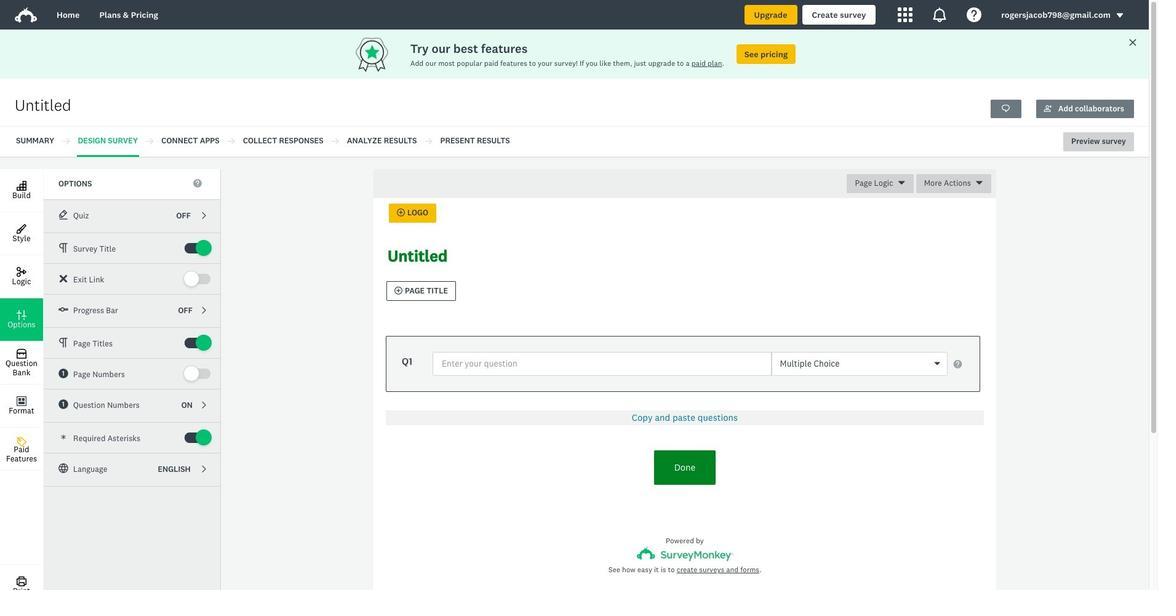 Task type: vqa. For each thing, say whether or not it's contained in the screenshot.
1st 'Brand logo' from the bottom of the page
no



Task type: describe. For each thing, give the bounding box(es) containing it.
surveymonkey image
[[637, 547, 733, 561]]

help icon image
[[967, 7, 982, 22]]

1 products icon image from the left
[[898, 7, 913, 22]]



Task type: locate. For each thing, give the bounding box(es) containing it.
2 products icon image from the left
[[932, 7, 947, 22]]

rewards image
[[353, 34, 410, 74]]

products icon image
[[898, 7, 913, 22], [932, 7, 947, 22]]

1 horizontal spatial products icon image
[[932, 7, 947, 22]]

surveymonkey logo image
[[15, 7, 37, 23]]

0 horizontal spatial products icon image
[[898, 7, 913, 22]]

dropdown arrow image
[[1116, 11, 1124, 20]]



